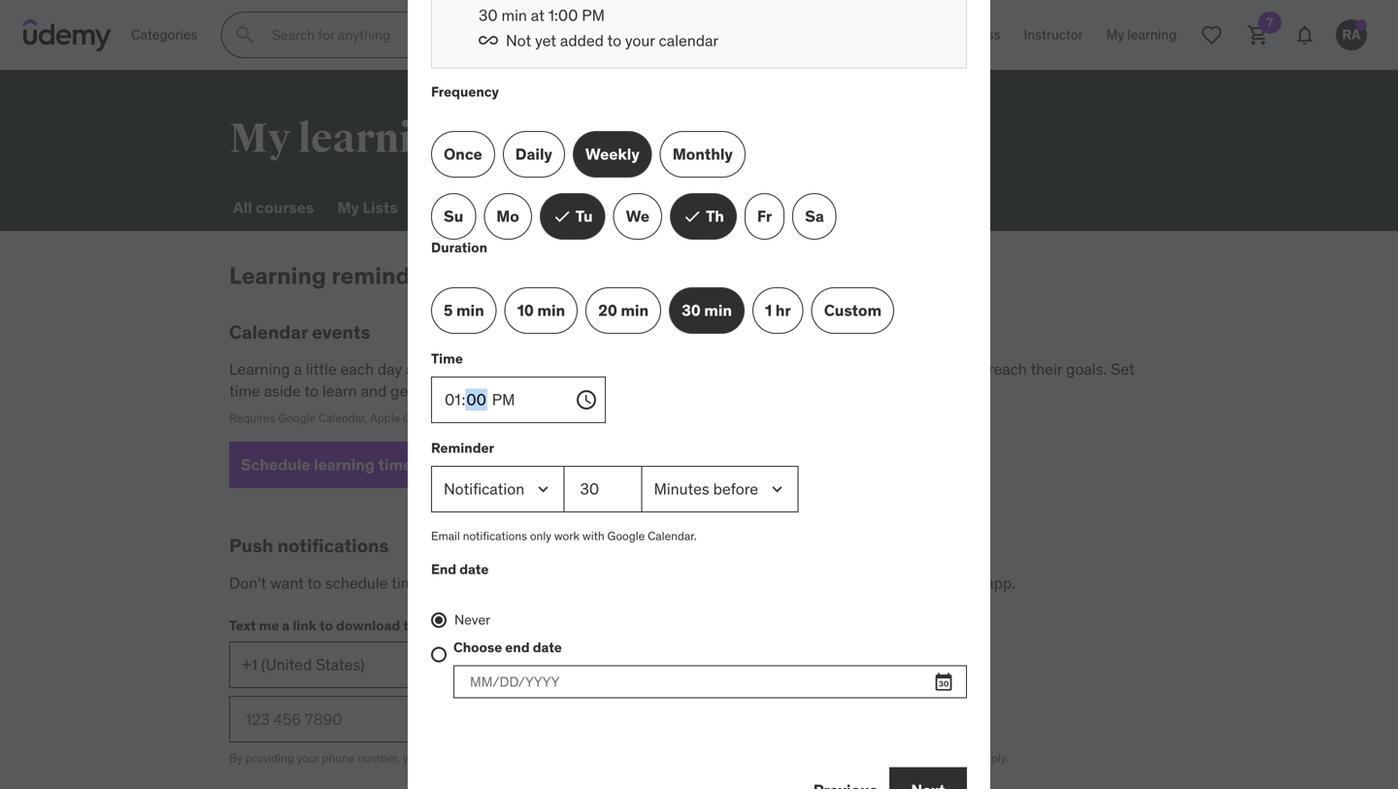 Task type: locate. For each thing, give the bounding box(es) containing it.
a
[[294, 360, 302, 379], [816, 360, 824, 379], [511, 574, 519, 594], [282, 617, 290, 635], [510, 752, 517, 767], [726, 752, 732, 767]]

0 vertical spatial get
[[391, 381, 414, 401]]

0 horizontal spatial your
[[297, 752, 319, 767]]

0 vertical spatial 30
[[479, 5, 498, 25]]

a right the end date
[[511, 574, 519, 594]]

time left small image
[[378, 455, 412, 475]]

hr
[[776, 301, 791, 320]]

0 horizontal spatial get
[[391, 381, 414, 401]]

each
[[341, 360, 374, 379]]

time
[[431, 350, 463, 368]]

1 horizontal spatial small image
[[552, 207, 572, 227]]

shows
[[538, 360, 581, 379]]

learning up aside
[[229, 360, 290, 379]]

push notifications
[[229, 534, 389, 558]]

added
[[560, 31, 604, 50]]

time up "requires"
[[229, 381, 260, 401]]

udemy left mobile
[[883, 574, 932, 594]]

0 horizontal spatial google
[[278, 411, 316, 426]]

notifications up the schedule
[[278, 534, 389, 558]]

0 vertical spatial learning
[[594, 198, 659, 217]]

1 vertical spatial 30
[[682, 301, 701, 320]]

duration
[[431, 239, 488, 257]]

0 vertical spatial reminders
[[332, 261, 445, 290]]

1 vertical spatial google
[[608, 529, 645, 544]]

30 up who
[[682, 301, 701, 320]]

to down the little
[[305, 381, 319, 401]]

all courses link
[[229, 185, 318, 231]]

time inside learning a little each day adds up. research shows that students who make learning a habit are more likely to reach their goals. set time aside to learn and get reminders using your learning scheduler. requires google calendar, apple calendar, or outlook
[[229, 381, 260, 401]]

1 horizontal spatial google
[[608, 529, 645, 544]]

min left 1
[[705, 301, 732, 320]]

learning up lists
[[298, 114, 461, 164]]

calendar events
[[229, 320, 371, 344]]

0 vertical spatial google
[[278, 411, 316, 426]]

1 horizontal spatial get
[[666, 574, 689, 594]]

date
[[460, 561, 489, 578], [533, 639, 562, 657]]

1 calendar, from the left
[[319, 411, 368, 426]]

0 vertical spatial your
[[625, 31, 655, 50]]

fr
[[758, 206, 772, 226]]

0 vertical spatial my
[[229, 114, 291, 164]]

1 vertical spatial with
[[701, 752, 724, 767]]

0 horizontal spatial the
[[403, 617, 425, 635]]

frequency
[[431, 83, 499, 100]]

learning down apple
[[314, 455, 375, 475]]

your left phone
[[297, 752, 319, 767]]

1 vertical spatial date
[[533, 639, 562, 657]]

link right me
[[293, 617, 317, 635]]

google down aside
[[278, 411, 316, 426]]

udemy image
[[23, 18, 112, 51]]

30 for 30 min
[[682, 301, 701, 320]]

app. right mobile
[[986, 574, 1016, 594]]

set right the goals.
[[1111, 360, 1135, 379]]

notifications
[[463, 529, 527, 544], [278, 534, 389, 558], [731, 574, 817, 594]]

by
[[229, 752, 243, 767]]

2 calendar, from the left
[[403, 411, 452, 426]]

1 horizontal spatial your
[[533, 381, 563, 401]]

1 horizontal spatial 30
[[682, 301, 701, 320]]

the right from
[[856, 574, 879, 594]]

with right message
[[701, 752, 724, 767]]

likely
[[932, 360, 967, 379]]

learning tools
[[594, 198, 699, 217]]

su
[[444, 206, 464, 226]]

wishlist link
[[417, 185, 486, 231]]

link right message
[[735, 752, 754, 767]]

notifications left only
[[463, 529, 527, 544]]

make
[[714, 360, 752, 379]]

reminders down lists
[[332, 261, 445, 290]]

min right 5
[[457, 301, 484, 320]]

rates
[[925, 752, 951, 767]]

to right added
[[608, 31, 622, 50]]

small image left not at top
[[479, 31, 498, 50]]

google left calendar.
[[608, 529, 645, 544]]

small image for tu
[[552, 207, 572, 227]]

2 horizontal spatial notifications
[[731, 574, 817, 594]]

1 horizontal spatial app.
[[986, 574, 1016, 594]]

min right 20
[[621, 301, 649, 320]]

instructor link
[[1013, 12, 1095, 58]]

aside
[[264, 381, 301, 401]]

set
[[1111, 360, 1135, 379], [483, 574, 507, 594]]

0 vertical spatial with
[[583, 529, 605, 544]]

work
[[554, 529, 580, 544]]

reminders down up.
[[417, 381, 488, 401]]

me
[[259, 617, 279, 635]]

1 horizontal spatial with
[[701, 752, 724, 767]]

small image
[[479, 31, 498, 50], [552, 207, 572, 227], [683, 207, 702, 227]]

learning for learning reminders
[[229, 261, 327, 290]]

0 horizontal spatial link
[[293, 617, 317, 635]]

small image left 'th'
[[683, 207, 702, 227]]

0 vertical spatial app.
[[986, 574, 1016, 594]]

2 horizontal spatial get
[[770, 752, 787, 767]]

0 horizontal spatial set
[[483, 574, 507, 594]]

standard
[[815, 752, 863, 767]]

get down day
[[391, 381, 414, 401]]

small image left tu at left
[[552, 207, 572, 227]]

1 vertical spatial reminders
[[417, 381, 488, 401]]

0 vertical spatial date
[[460, 561, 489, 578]]

not yet added to your calendar
[[506, 31, 719, 50]]

to
[[608, 31, 622, 50], [971, 360, 985, 379], [305, 381, 319, 401], [307, 574, 322, 594], [648, 574, 662, 594], [320, 617, 333, 635], [457, 752, 467, 767], [756, 752, 767, 767]]

by providing your phone number, you agree to receive a one-time automated text message with a link to get app. standard messaging rates may apply.
[[229, 752, 1009, 767]]

min for 20 min
[[621, 301, 649, 320]]

20 min
[[599, 301, 649, 320]]

time
[[229, 381, 260, 401], [378, 455, 412, 475], [392, 574, 423, 594], [544, 752, 567, 767]]

learning right tu at left
[[594, 198, 659, 217]]

text me a link to download the app
[[229, 617, 453, 635]]

1 horizontal spatial date
[[533, 639, 562, 657]]

one-
[[519, 752, 544, 767]]

2 vertical spatial learning
[[229, 360, 290, 379]]

calendar
[[229, 320, 308, 344]]

requires
[[229, 411, 275, 426]]

1 vertical spatial your
[[533, 381, 563, 401]]

using
[[491, 381, 529, 401]]

my inside my lists link
[[338, 198, 359, 217]]

learning up calendar
[[229, 261, 327, 290]]

1 horizontal spatial link
[[735, 752, 754, 767]]

mo
[[497, 206, 519, 226]]

1 vertical spatial learning
[[229, 261, 327, 290]]

weekly
[[586, 144, 640, 164]]

calendar, left or
[[403, 411, 452, 426]]

that
[[585, 360, 613, 379]]

the
[[856, 574, 879, 594], [403, 617, 425, 635]]

my left lists
[[338, 198, 359, 217]]

None number field
[[565, 466, 643, 513]]

link
[[293, 617, 317, 635], [735, 752, 754, 767]]

events
[[312, 320, 371, 344]]

1 horizontal spatial calendar,
[[403, 411, 452, 426]]

get inside learning a little each day adds up. research shows that students who make learning a habit are more likely to reach their goals. set time aside to learn and get reminders using your learning scheduler. requires google calendar, apple calendar, or outlook
[[391, 381, 414, 401]]

once
[[444, 144, 483, 164]]

messaging
[[866, 752, 922, 767]]

0 horizontal spatial notifications
[[278, 534, 389, 558]]

outlook
[[468, 411, 510, 426]]

1 vertical spatial get
[[666, 574, 689, 594]]

your left calendar
[[625, 31, 655, 50]]

at
[[531, 5, 545, 25]]

0 vertical spatial link
[[293, 617, 317, 635]]

my learning
[[229, 114, 461, 164]]

choose end date
[[454, 639, 562, 657]]

app
[[428, 617, 453, 635]]

learning down only
[[523, 574, 579, 594]]

2 vertical spatial get
[[770, 752, 787, 767]]

2 horizontal spatial small image
[[683, 207, 702, 227]]

calendar, down learn
[[319, 411, 368, 426]]

all courses
[[233, 198, 314, 217]]

reach
[[989, 360, 1028, 379]]

udemy left the business
[[900, 26, 943, 43]]

30 left at
[[479, 5, 498, 25]]

notifications left from
[[731, 574, 817, 594]]

to right the agree
[[457, 752, 467, 767]]

scheduler.
[[626, 381, 698, 401]]

0 vertical spatial udemy
[[900, 26, 943, 43]]

min
[[502, 5, 527, 25], [457, 301, 484, 320], [538, 301, 566, 320], [621, 301, 649, 320], [705, 301, 732, 320]]

calendar,
[[319, 411, 368, 426], [403, 411, 452, 426]]

with right the work
[[583, 529, 605, 544]]

1 horizontal spatial notifications
[[463, 529, 527, 544]]

0 vertical spatial the
[[856, 574, 879, 594]]

1:00
[[549, 5, 578, 25]]

time left "automated"
[[544, 752, 567, 767]]

1 horizontal spatial set
[[1111, 360, 1135, 379]]

get left push
[[666, 574, 689, 594]]

my
[[229, 114, 291, 164], [338, 198, 359, 217]]

business
[[946, 26, 1001, 43]]

phone
[[322, 752, 355, 767]]

2 vertical spatial your
[[297, 752, 319, 767]]

min for 10 min
[[538, 301, 566, 320]]

1 vertical spatial link
[[735, 752, 754, 767]]

yet
[[535, 31, 557, 50]]

a right me
[[282, 617, 290, 635]]

tu
[[576, 206, 593, 226]]

app. left standard
[[790, 752, 812, 767]]

who
[[681, 360, 710, 379]]

wishlist
[[421, 198, 482, 217]]

0 vertical spatial set
[[1111, 360, 1135, 379]]

0 horizontal spatial my
[[229, 114, 291, 164]]

udemy business
[[900, 26, 1001, 43]]

or
[[455, 411, 465, 426]]

set right blocks? at the left bottom of the page
[[483, 574, 507, 594]]

set inside learning a little each day adds up. research shows that students who make learning a habit are more likely to reach their goals. set time aside to learn and get reminders using your learning scheduler. requires google calendar, apple calendar, or outlook
[[1111, 360, 1135, 379]]

your inside learning a little each day adds up. research shows that students who make learning a habit are more likely to reach their goals. set time aside to learn and get reminders using your learning scheduler. requires google calendar, apple calendar, or outlook
[[533, 381, 563, 401]]

0 horizontal spatial with
[[583, 529, 605, 544]]

little
[[306, 360, 337, 379]]

get
[[391, 381, 414, 401], [666, 574, 689, 594], [770, 752, 787, 767]]

min right 10 at the left top of page
[[538, 301, 566, 320]]

email notifications only work with google calendar.
[[431, 529, 697, 544]]

1 vertical spatial my
[[338, 198, 359, 217]]

0 horizontal spatial app.
[[790, 752, 812, 767]]

receive
[[470, 752, 508, 767]]

0 horizontal spatial 30
[[479, 5, 498, 25]]

the left app at bottom left
[[403, 617, 425, 635]]

min left at
[[502, 5, 527, 25]]

1 vertical spatial set
[[483, 574, 507, 594]]

schedule
[[325, 574, 388, 594]]

your down shows
[[533, 381, 563, 401]]

my for my learning
[[229, 114, 291, 164]]

learning right make in the top of the page
[[756, 360, 812, 379]]

my up all courses
[[229, 114, 291, 164]]

submit search image
[[233, 23, 257, 47]]

their
[[1031, 360, 1063, 379]]

0 horizontal spatial calendar,
[[319, 411, 368, 426]]

1 horizontal spatial my
[[338, 198, 359, 217]]

1 vertical spatial app.
[[790, 752, 812, 767]]

google inside learning a little each day adds up. research shows that students who make learning a habit are more likely to reach their goals. set time aside to learn and get reminders using your learning scheduler. requires google calendar, apple calendar, or outlook
[[278, 411, 316, 426]]

get left standard
[[770, 752, 787, 767]]

1 horizontal spatial the
[[856, 574, 879, 594]]



Task type: vqa. For each thing, say whether or not it's contained in the screenshot.
the topmost "Finance & Accounting"
no



Task type: describe. For each thing, give the bounding box(es) containing it.
courses
[[256, 198, 314, 217]]

providing
[[246, 752, 294, 767]]

th
[[706, 206, 725, 226]]

reminders inside learning a little each day adds up. research shows that students who make learning a habit are more likely to reach their goals. set time aside to learn and get reminders using your learning scheduler. requires google calendar, apple calendar, or outlook
[[417, 381, 488, 401]]

to right likely
[[971, 360, 985, 379]]

min for 30 min at 1:00 pm
[[502, 5, 527, 25]]

schedule
[[241, 455, 311, 475]]

mobile
[[936, 574, 982, 594]]

and
[[361, 381, 387, 401]]

goals.
[[1067, 360, 1108, 379]]

message
[[652, 752, 699, 767]]

agree
[[424, 752, 454, 767]]

instructor
[[1024, 26, 1084, 43]]

learning down the that at the left of page
[[566, 381, 623, 401]]

blocks?
[[426, 574, 479, 594]]

download
[[336, 617, 400, 635]]

notifications for push
[[278, 534, 389, 558]]

pm
[[582, 5, 605, 25]]

push
[[229, 534, 273, 558]]

my for my lists
[[338, 198, 359, 217]]

end
[[505, 639, 530, 657]]

my lists link
[[334, 185, 402, 231]]

learning inside learning a little each day adds up. research shows that students who make learning a habit are more likely to reach their goals. set time aside to learn and get reminders using your learning scheduler. requires google calendar, apple calendar, or outlook
[[229, 360, 290, 379]]

apple
[[370, 411, 400, 426]]

don't
[[229, 574, 267, 594]]

min for 5 min
[[457, 301, 484, 320]]

5
[[444, 301, 453, 320]]

123 456 7890 text field
[[229, 697, 420, 743]]

a right message
[[726, 752, 732, 767]]

text
[[229, 617, 256, 635]]

custom
[[824, 301, 882, 320]]

10
[[517, 301, 534, 320]]

30 for 30 min at 1:00 pm
[[479, 5, 498, 25]]

email
[[431, 529, 460, 544]]

choose
[[454, 639, 502, 657]]

learning inside button
[[314, 455, 375, 475]]

to right reminder
[[648, 574, 662, 594]]

udemy business link
[[888, 12, 1013, 58]]

to left standard
[[756, 752, 767, 767]]

a left one-
[[510, 752, 517, 767]]

only
[[530, 529, 552, 544]]

day
[[378, 360, 402, 379]]

2 horizontal spatial your
[[625, 31, 655, 50]]

to left download
[[320, 617, 333, 635]]

lists
[[363, 198, 398, 217]]

30 min at 1:00 pm
[[479, 5, 605, 25]]

learn
[[322, 381, 357, 401]]

more
[[893, 360, 928, 379]]

a left the little
[[294, 360, 302, 379]]

daily
[[516, 144, 553, 164]]

learning tools link
[[590, 185, 703, 231]]

number,
[[358, 752, 400, 767]]

time left end
[[392, 574, 423, 594]]

end date
[[431, 561, 489, 578]]

1
[[765, 301, 772, 320]]

time inside button
[[378, 455, 412, 475]]

0 horizontal spatial date
[[460, 561, 489, 578]]

may
[[954, 752, 976, 767]]

small image
[[416, 456, 435, 475]]

are
[[867, 360, 889, 379]]

1 hr
[[765, 301, 791, 320]]

we
[[626, 206, 650, 226]]

tools
[[662, 198, 699, 217]]

learning for learning tools
[[594, 198, 659, 217]]

1 vertical spatial the
[[403, 617, 425, 635]]

Time time field
[[431, 377, 598, 424]]

you
[[403, 752, 421, 767]]

text
[[629, 752, 649, 767]]

learning reminders
[[229, 261, 445, 290]]

calendar.
[[648, 529, 697, 544]]

not
[[506, 31, 532, 50]]

reminder
[[583, 574, 645, 594]]

adds
[[406, 360, 440, 379]]

push
[[693, 574, 727, 594]]

sa
[[805, 206, 824, 226]]

10 min
[[517, 301, 566, 320]]

notifications for email
[[463, 529, 527, 544]]

my lists
[[338, 198, 398, 217]]

never
[[455, 611, 491, 629]]

0 horizontal spatial small image
[[479, 31, 498, 50]]

calendar
[[659, 31, 719, 50]]

small image for th
[[683, 207, 702, 227]]

from
[[820, 574, 853, 594]]

Choose end date text field
[[454, 666, 968, 699]]

min for 30 min
[[705, 301, 732, 320]]

reminder
[[431, 440, 494, 457]]

to right "want"
[[307, 574, 322, 594]]

students
[[617, 360, 678, 379]]

20
[[599, 301, 618, 320]]

1 vertical spatial udemy
[[883, 574, 932, 594]]

a left habit
[[816, 360, 824, 379]]

monthly
[[673, 144, 733, 164]]

schedule learning time
[[241, 455, 412, 475]]

research
[[469, 360, 534, 379]]

up.
[[444, 360, 465, 379]]

30 min
[[682, 301, 732, 320]]

schedule learning time button
[[229, 442, 447, 489]]

don't want to schedule time blocks? set a learning reminder to get push notifications from the udemy mobile app.
[[229, 574, 1016, 594]]

5 min
[[444, 301, 484, 320]]

automated
[[570, 752, 626, 767]]



